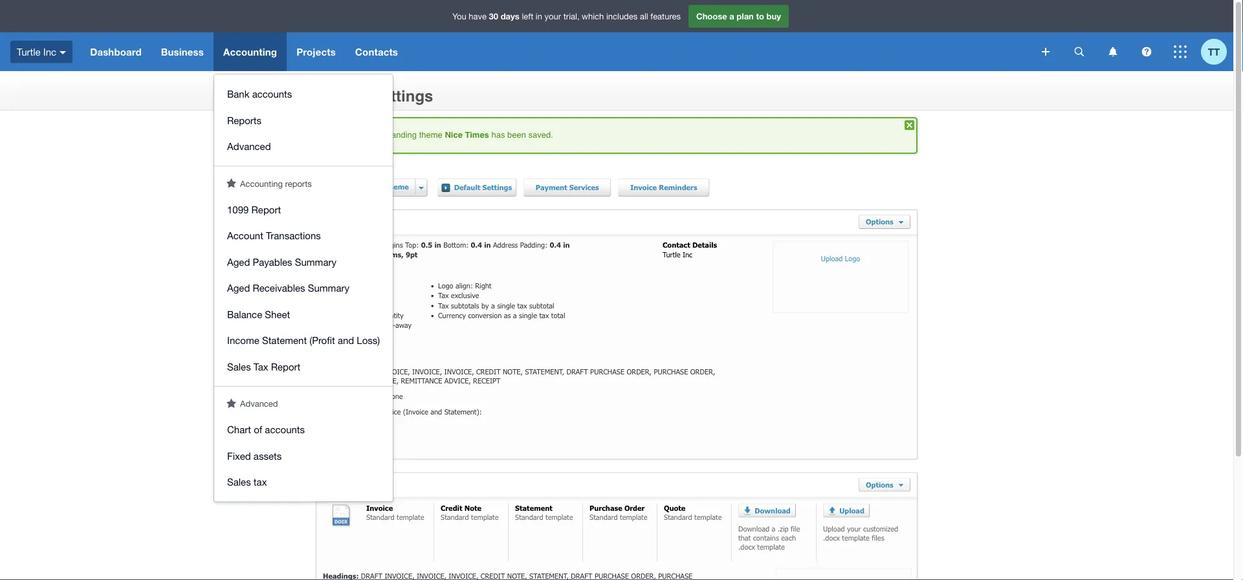 Task type: describe. For each thing, give the bounding box(es) containing it.
note,
[[503, 367, 523, 376]]

2 purchase from the left
[[654, 367, 688, 376]]

contacts
[[355, 46, 398, 58]]

2 horizontal spatial tax
[[539, 311, 549, 320]]

1 vertical spatial advanced
[[240, 399, 278, 409]]

2 quote, from the left
[[374, 376, 399, 385]]

credit
[[441, 504, 462, 513]]

a inside banner
[[730, 11, 734, 21]]

margins
[[379, 241, 403, 250]]

1 vertical spatial report
[[271, 361, 301, 373]]

chart of accounts link
[[214, 417, 393, 443]]

summary for aged receivables summary
[[308, 283, 349, 294]]

2 order, from the left
[[691, 367, 715, 376]]

what's this? link
[[316, 164, 369, 175]]

2 vertical spatial payment
[[351, 408, 378, 417]]

aged receivables summary link
[[214, 275, 393, 301]]

bank
[[227, 88, 250, 100]]

of
[[254, 424, 262, 436]]

chart of accounts
[[227, 424, 305, 436]]

as
[[504, 311, 511, 320]]

subtotal
[[529, 301, 554, 310]]

headings:
[[323, 367, 354, 376]]

business button
[[151, 32, 214, 71]]

receipt
[[473, 376, 501, 385]]

template inside upload your customized .docx template files
[[842, 534, 870, 543]]

reports link
[[214, 107, 393, 133]]

customized
[[863, 525, 899, 533]]

logo inside contact details turtle inc upload logo
[[845, 254, 860, 263]]

margins top: 0.5 in bottom: 0.4 in address padding: 0.4 in font: arial unicode ms,               9pt
[[323, 241, 570, 259]]

balance
[[227, 309, 262, 320]]

advanced group
[[214, 410, 393, 502]]

accounting button
[[214, 32, 287, 71]]

0 vertical spatial payment
[[536, 183, 567, 192]]

turtle inc button
[[0, 32, 80, 71]]

accounting for accounting reports
[[240, 179, 283, 189]]

1 order, from the left
[[627, 367, 652, 376]]

template inside invoice standard template
[[397, 513, 424, 522]]

buy
[[767, 11, 781, 21]]

projects button
[[287, 32, 346, 71]]

left
[[522, 11, 534, 21]]

settings
[[483, 183, 512, 192]]

aged for aged payables summary
[[227, 256, 250, 268]]

invoice reminders
[[630, 183, 697, 192]]

1 quote, from the left
[[347, 376, 372, 385]]

upload logo link
[[773, 241, 909, 313]]

turtle inside popup button
[[17, 46, 41, 57]]

standard inside "purchase order standard template"
[[590, 513, 618, 522]]

inc inside popup button
[[43, 46, 56, 57]]

this?
[[339, 164, 354, 172]]

your inside banner
[[545, 11, 561, 21]]

reports group
[[214, 190, 393, 386]]

a inside 'download a .zip file that contains each .docx template'
[[772, 525, 776, 533]]

template inside credit note standard template
[[471, 513, 499, 522]]

(invoice
[[403, 408, 428, 417]]

download for download
[[755, 507, 791, 515]]

contact details turtle inc upload logo
[[663, 241, 860, 263]]

file
[[791, 525, 800, 533]]

ms,
[[391, 250, 404, 259]]

0 vertical spatial report
[[251, 204, 281, 215]]

tt
[[1208, 46, 1220, 58]]

2 horizontal spatial draft
[[567, 367, 588, 376]]

contains
[[753, 534, 779, 543]]

branding
[[350, 183, 383, 191]]

order
[[625, 504, 645, 513]]

registered
[[332, 331, 365, 340]]

sheet
[[265, 309, 290, 320]]

› invoice settings
[[316, 78, 433, 105]]

column
[[332, 291, 356, 300]]

features
[[651, 11, 681, 21]]

your inside upload your customized .docx template files
[[847, 525, 861, 533]]

1 horizontal spatial svg image
[[1075, 47, 1084, 57]]

standard for statement
[[515, 513, 543, 522]]

advice
[[380, 408, 401, 417]]

aged for aged receivables summary
[[227, 283, 250, 294]]

has
[[492, 130, 505, 140]]

the
[[350, 130, 364, 140]]

1 horizontal spatial single
[[519, 311, 537, 320]]

standard for invoice
[[366, 513, 395, 522]]

1 horizontal spatial draft
[[357, 367, 378, 376]]

to
[[756, 11, 764, 21]]

total
[[551, 311, 565, 320]]

payment services
[[536, 183, 599, 192]]

credit note standard template
[[441, 504, 499, 522]]

in inside banner
[[536, 11, 542, 21]]

fixed
[[227, 450, 251, 462]]

payables
[[253, 256, 292, 268]]

times
[[465, 130, 489, 140]]

top:
[[405, 241, 419, 250]]

by
[[482, 301, 489, 310]]

sales for sales tax
[[227, 477, 251, 488]]

favourites image
[[227, 399, 236, 408]]

advice,
[[445, 376, 471, 385]]

fixed assets link
[[214, 443, 393, 469]]

balance sheet link
[[214, 301, 393, 328]]

new branding theme link
[[319, 179, 415, 196]]

bank accounts link
[[214, 81, 393, 107]]

2 invoice, from the left
[[412, 367, 442, 376]]

align:
[[456, 281, 473, 290]]

invoice for invoice standard template
[[366, 504, 393, 513]]

template inside 'download a .zip file that contains each .docx template'
[[758, 543, 785, 552]]

services
[[569, 183, 599, 192]]

quote
[[664, 504, 686, 513]]

unit price and quantity payment advice cut-away registered address logo discount
[[332, 311, 412, 360]]

includes
[[606, 11, 638, 21]]

tax number column headings
[[332, 281, 386, 300]]

arial
[[341, 250, 358, 259]]

aged receivables summary
[[227, 283, 349, 294]]

tax inside tax number column headings
[[332, 281, 343, 290]]

tax inside reports group
[[254, 361, 268, 373]]

.docx inside 'download a .zip file that contains each .docx template'
[[739, 543, 755, 552]]

template inside "purchase order standard template"
[[620, 513, 648, 522]]

choose
[[696, 11, 727, 21]]

purchase
[[590, 504, 622, 513]]

.zip
[[778, 525, 789, 533]]

nice
[[445, 130, 463, 140]]

options for contact details
[[866, 217, 896, 226]]

unit
[[332, 311, 345, 320]]



Task type: vqa. For each thing, say whether or not it's contained in the screenshot.
Nice
yes



Task type: locate. For each thing, give the bounding box(es) containing it.
aged payables summary link
[[214, 249, 393, 275]]

0 vertical spatial single
[[497, 301, 515, 310]]

account
[[227, 230, 263, 241]]

1 invoice, from the left
[[380, 367, 410, 376]]

exclusive
[[451, 291, 479, 300]]

sales
[[227, 361, 251, 373], [227, 477, 251, 488]]

invoice
[[316, 87, 369, 105], [630, 183, 657, 192], [366, 504, 393, 513]]

1 horizontal spatial quote,
[[374, 376, 399, 385]]

1 horizontal spatial 0.4
[[550, 241, 561, 250]]

account transactions
[[227, 230, 321, 241]]

template down note
[[471, 513, 499, 522]]

in right padding:
[[563, 241, 570, 250]]

.docx down upload link
[[823, 534, 840, 543]]

none
[[384, 392, 403, 401]]

right
[[475, 281, 492, 290]]

0 horizontal spatial tax
[[254, 477, 267, 488]]

download for download a .zip file that contains each .docx template
[[739, 525, 770, 533]]

0 vertical spatial aged
[[227, 256, 250, 268]]

1099
[[227, 204, 249, 215]]

standard
[[366, 513, 395, 522], [441, 513, 469, 522], [515, 513, 543, 522], [590, 513, 618, 522], [664, 513, 692, 522]]

files
[[872, 534, 885, 543]]

0 vertical spatial summary
[[295, 256, 337, 268]]

list box inside banner
[[214, 74, 393, 502]]

upload link
[[823, 504, 870, 518]]

you
[[452, 11, 466, 21]]

1 horizontal spatial logo
[[438, 281, 453, 290]]

the new branding theme nice times has been saved.
[[350, 130, 553, 140]]

statement inside income statement (profit and loss) link
[[262, 335, 307, 346]]

0 horizontal spatial .docx
[[739, 543, 755, 552]]

and
[[364, 311, 376, 320], [338, 335, 354, 346], [431, 408, 442, 417]]

logo
[[845, 254, 860, 263], [438, 281, 453, 290], [332, 341, 347, 350]]

invoice inside › invoice settings
[[316, 87, 369, 105]]

1 purchase from the left
[[590, 367, 625, 376]]

svg image inside the turtle inc popup button
[[60, 51, 66, 54]]

1 vertical spatial .docx
[[739, 543, 755, 552]]

in right the left
[[536, 11, 542, 21]]

1 vertical spatial logo
[[438, 281, 453, 290]]

sales tax
[[227, 477, 267, 488]]

0 horizontal spatial inc
[[43, 46, 56, 57]]

template inside the statement standard template
[[546, 513, 573, 522]]

1 vertical spatial turtle
[[663, 250, 681, 259]]

sales inside reports group
[[227, 361, 251, 373]]

0 vertical spatial .docx
[[823, 534, 840, 543]]

›
[[384, 78, 387, 86]]

payment right &
[[351, 408, 378, 417]]

which
[[582, 11, 604, 21]]

1 vertical spatial sales
[[227, 477, 251, 488]]

page:
[[323, 241, 343, 250]]

summary up unit
[[308, 283, 349, 294]]

credit
[[476, 367, 501, 376]]

5 standard from the left
[[664, 513, 692, 522]]

address
[[367, 331, 392, 340]]

banner
[[0, 0, 1234, 502]]

tax down subtotal
[[539, 311, 549, 320]]

2 aged from the top
[[227, 283, 250, 294]]

0 horizontal spatial order,
[[627, 367, 652, 376]]

2 vertical spatial tax
[[254, 477, 267, 488]]

statement down sheet
[[262, 335, 307, 346]]

3 standard from the left
[[515, 513, 543, 522]]

transactions
[[266, 230, 321, 241]]

1 aged from the top
[[227, 256, 250, 268]]

1 horizontal spatial tax
[[517, 301, 527, 310]]

invoice for invoice reminders
[[630, 183, 657, 192]]

&
[[344, 408, 349, 417]]

group containing bank accounts
[[214, 74, 393, 166]]

accounts inside advanced group
[[265, 424, 305, 436]]

0 horizontal spatial draft
[[323, 376, 344, 385]]

sales down income
[[227, 361, 251, 373]]

0.4 right bottom: on the top left
[[471, 241, 482, 250]]

1 vertical spatial summary
[[308, 283, 349, 294]]

0 horizontal spatial turtle
[[17, 46, 41, 57]]

advanced down reports
[[227, 141, 271, 152]]

0 vertical spatial inc
[[43, 46, 56, 57]]

upload inside upload link
[[840, 507, 865, 515]]

advice
[[361, 321, 381, 330]]

download link
[[739, 504, 796, 518]]

conversion
[[468, 311, 502, 320]]

1 vertical spatial aged
[[227, 283, 250, 294]]

1 0.4 from the left
[[471, 241, 482, 250]]

you have 30 days left in your trial, which includes all features
[[452, 11, 681, 21]]

sales for sales tax report
[[227, 361, 251, 373]]

accounting inside popup button
[[223, 46, 277, 58]]

in right the 0.5 on the left of page
[[435, 241, 441, 250]]

accounting up bank accounts
[[223, 46, 277, 58]]

price
[[347, 311, 362, 320]]

a right as on the left bottom
[[513, 311, 517, 320]]

standard for quote
[[664, 513, 692, 522]]

template down contains
[[758, 543, 785, 552]]

1 horizontal spatial .docx
[[823, 534, 840, 543]]

0 horizontal spatial 0.4
[[471, 241, 482, 250]]

accounts inside "link"
[[252, 88, 292, 100]]

1 horizontal spatial statement
[[515, 504, 553, 513]]

template left "purchase order standard template"
[[546, 513, 573, 522]]

business
[[161, 46, 204, 58]]

1 vertical spatial statement
[[515, 504, 553, 513]]

and up discount
[[338, 335, 354, 346]]

advanced link
[[214, 133, 393, 160]]

all
[[640, 11, 648, 21]]

what's
[[316, 164, 337, 172]]

and inside reports group
[[338, 335, 354, 346]]

0 vertical spatial invoice
[[316, 87, 369, 105]]

report up account transactions
[[251, 204, 281, 215]]

sales inside 'link'
[[227, 477, 251, 488]]

a
[[730, 11, 734, 21], [491, 301, 495, 310], [513, 311, 517, 320], [772, 525, 776, 533]]

2 vertical spatial and
[[431, 408, 442, 417]]

bank accounts
[[227, 88, 292, 100]]

advanced up of
[[240, 399, 278, 409]]

discount
[[332, 351, 359, 360]]

reminders
[[659, 183, 697, 192]]

and right (invoice
[[431, 408, 442, 417]]

statement):
[[444, 408, 482, 417]]

unicode
[[360, 250, 389, 259]]

a right by
[[491, 301, 495, 310]]

currency
[[438, 311, 466, 320]]

upload inside contact details turtle inc upload logo
[[821, 254, 843, 263]]

template inside quote standard template
[[695, 513, 722, 522]]

0 horizontal spatial svg image
[[60, 51, 66, 54]]

details
[[693, 241, 717, 250]]

0 vertical spatial accounts
[[252, 88, 292, 100]]

accounts
[[252, 88, 292, 100], [265, 424, 305, 436]]

options for invoice
[[866, 481, 896, 489]]

in
[[536, 11, 542, 21], [435, 241, 441, 250], [484, 241, 491, 250], [563, 241, 570, 250]]

turtle
[[17, 46, 41, 57], [663, 250, 681, 259]]

padding:
[[520, 241, 548, 250]]

draft down headings:
[[323, 376, 344, 385]]

that
[[739, 534, 751, 543]]

accounting
[[223, 46, 277, 58], [240, 179, 283, 189]]

upload for upload your customized .docx template files
[[823, 525, 845, 533]]

a left .zip
[[772, 525, 776, 533]]

sales down fixed
[[227, 477, 251, 488]]

template left credit note standard template
[[397, 513, 424, 522]]

1 horizontal spatial your
[[847, 525, 861, 533]]

standard inside the statement standard template
[[515, 513, 543, 522]]

1 options from the top
[[866, 217, 896, 226]]

reports
[[285, 179, 312, 189]]

account transactions link
[[214, 223, 393, 249]]

1 standard from the left
[[366, 513, 395, 522]]

0 vertical spatial and
[[364, 311, 376, 320]]

income
[[227, 335, 259, 346]]

2 vertical spatial logo
[[332, 341, 347, 350]]

0 horizontal spatial and
[[338, 335, 354, 346]]

statement
[[262, 335, 307, 346], [515, 504, 553, 513]]

banner containing dashboard
[[0, 0, 1234, 502]]

2 vertical spatial upload
[[823, 525, 845, 533]]

1 vertical spatial inc
[[683, 250, 693, 259]]

1 horizontal spatial invoice,
[[412, 367, 442, 376]]

summary down page:
[[295, 256, 337, 268]]

template left download link
[[695, 513, 722, 522]]

headings: draft invoice,             invoice,             invoice,             credit note,             statement,             draft purchase order,                         purchase order, draft quote,                         quote,             remittance advice,             receipt
[[323, 367, 715, 385]]

navigation
[[80, 32, 1033, 502]]

.docx down that
[[739, 543, 755, 552]]

0 vertical spatial turtle
[[17, 46, 41, 57]]

invoice, up none
[[380, 367, 410, 376]]

2 horizontal spatial logo
[[845, 254, 860, 263]]

what's this?
[[316, 164, 354, 172]]

2 horizontal spatial invoice,
[[444, 367, 474, 376]]

1 vertical spatial invoice
[[630, 183, 657, 192]]

standard inside invoice standard template
[[366, 513, 395, 522]]

1 vertical spatial your
[[847, 525, 861, 533]]

template left files
[[842, 534, 870, 543]]

aged down account
[[227, 256, 250, 268]]

each
[[781, 534, 796, 543]]

draft down discount
[[357, 367, 378, 376]]

navigation inside banner
[[80, 32, 1033, 502]]

upload for upload
[[840, 507, 865, 515]]

new
[[366, 130, 382, 140]]

turtle inside contact details turtle inc upload logo
[[663, 250, 681, 259]]

navigation containing dashboard
[[80, 32, 1033, 502]]

sales tax link
[[214, 469, 393, 495]]

default
[[454, 183, 480, 192]]

contact
[[663, 241, 690, 250]]

group
[[214, 74, 393, 166]]

statement inside the statement standard template
[[515, 504, 553, 513]]

1 sales from the top
[[227, 361, 251, 373]]

2 horizontal spatial and
[[431, 408, 442, 417]]

download up .zip
[[755, 507, 791, 515]]

invoice, up "advice,"
[[444, 367, 474, 376]]

tax left subtotal
[[517, 301, 527, 310]]

1 horizontal spatial order,
[[691, 367, 715, 376]]

0 horizontal spatial logo
[[332, 341, 347, 350]]

quote, down headings:
[[347, 376, 372, 385]]

2 options from the top
[[866, 481, 896, 489]]

.docx inside upload your customized .docx template files
[[823, 534, 840, 543]]

accounts right bank
[[252, 88, 292, 100]]

2 vertical spatial invoice
[[366, 504, 393, 513]]

0 horizontal spatial purchase
[[590, 367, 625, 376]]

new branding theme
[[332, 183, 409, 191]]

0 vertical spatial tax
[[517, 301, 527, 310]]

svg image
[[1075, 47, 1084, 57], [60, 51, 66, 54]]

your left trial,
[[545, 11, 561, 21]]

1 vertical spatial accounting
[[240, 179, 283, 189]]

2 0.4 from the left
[[550, 241, 561, 250]]

tax down fixed assets
[[254, 477, 267, 488]]

template down order
[[620, 513, 648, 522]]

draft right statement,
[[567, 367, 588, 376]]

accounting for accounting
[[223, 46, 277, 58]]

list box
[[214, 74, 393, 502]]

0 vertical spatial accounting
[[223, 46, 277, 58]]

0.4 right padding:
[[550, 241, 561, 250]]

accounting up 1099 report
[[240, 179, 283, 189]]

2 sales from the top
[[227, 477, 251, 488]]

download inside 'download a .zip file that contains each .docx template'
[[739, 525, 770, 533]]

0 vertical spatial download
[[755, 507, 791, 515]]

4 standard from the left
[[590, 513, 618, 522]]

1 horizontal spatial purchase
[[654, 367, 688, 376]]

default settings
[[454, 183, 512, 192]]

1 vertical spatial tax
[[539, 311, 549, 320]]

1 vertical spatial accounts
[[265, 424, 305, 436]]

1 horizontal spatial and
[[364, 311, 376, 320]]

1 vertical spatial options
[[866, 481, 896, 489]]

purchase order standard template
[[590, 504, 648, 522]]

standard inside quote standard template
[[664, 513, 692, 522]]

accounts right of
[[265, 424, 305, 436]]

address
[[493, 241, 518, 250]]

0 vertical spatial logo
[[845, 254, 860, 263]]

in left address
[[484, 241, 491, 250]]

reports
[[227, 115, 262, 126]]

cut-
[[383, 321, 395, 330]]

a left plan
[[730, 11, 734, 21]]

1 vertical spatial payment
[[332, 321, 359, 330]]

single up as on the left bottom
[[497, 301, 515, 310]]

statement standard template
[[515, 504, 573, 522]]

inc inside contact details turtle inc upload logo
[[683, 250, 693, 259]]

statement right note
[[515, 504, 553, 513]]

favourites image
[[227, 178, 236, 188]]

quote, up none
[[374, 376, 399, 385]]

headings
[[358, 291, 386, 300]]

payment up registered
[[332, 321, 359, 330]]

0 vertical spatial advanced
[[227, 141, 271, 152]]

logo inside logo align:                                      right tax                 exclusive tax subtotals                                                  by a single tax subtotal currency conversion as                                                          a single tax total
[[438, 281, 453, 290]]

standard inside credit note standard template
[[441, 513, 469, 522]]

0 horizontal spatial invoice,
[[380, 367, 410, 376]]

your down upload link
[[847, 525, 861, 533]]

summary for aged payables summary
[[295, 256, 337, 268]]

payment inside unit price and quantity payment advice cut-away registered address logo discount
[[332, 321, 359, 330]]

trial,
[[564, 11, 580, 21]]

0 horizontal spatial single
[[497, 301, 515, 310]]

terms
[[323, 408, 342, 417]]

tax inside 'link'
[[254, 477, 267, 488]]

logo inside unit price and quantity payment advice cut-away registered address logo discount
[[332, 341, 347, 350]]

2 standard from the left
[[441, 513, 469, 522]]

aged up balance
[[227, 283, 250, 294]]

tax
[[332, 281, 343, 290], [438, 291, 449, 300], [438, 301, 449, 310], [254, 361, 268, 373]]

single down subtotal
[[519, 311, 537, 320]]

0 horizontal spatial your
[[545, 11, 561, 21]]

svg image
[[1174, 45, 1187, 58], [1109, 47, 1118, 57], [1142, 47, 1152, 57], [1042, 48, 1050, 56]]

1 vertical spatial download
[[739, 525, 770, 533]]

terms & payment advice (invoice and statement):
[[323, 408, 482, 417]]

0 vertical spatial statement
[[262, 335, 307, 346]]

1 vertical spatial upload
[[840, 507, 865, 515]]

0 horizontal spatial statement
[[262, 335, 307, 346]]

and inside unit price and quantity payment advice cut-away registered address logo discount
[[364, 311, 376, 320]]

0 vertical spatial upload
[[821, 254, 843, 263]]

0 vertical spatial your
[[545, 11, 561, 21]]

3 invoice, from the left
[[444, 367, 474, 376]]

invoice, up remittance at the bottom left of the page
[[412, 367, 442, 376]]

(profit
[[310, 335, 335, 346]]

theme
[[385, 183, 409, 191]]

report down income statement (profit and loss) link
[[271, 361, 301, 373]]

statement,
[[525, 367, 564, 376]]

1 horizontal spatial turtle
[[663, 250, 681, 259]]

0 vertical spatial options
[[866, 217, 896, 226]]

list box containing bank accounts
[[214, 74, 393, 502]]

1 vertical spatial single
[[519, 311, 537, 320]]

chart
[[227, 424, 251, 436]]

0 vertical spatial sales
[[227, 361, 251, 373]]

balance sheet
[[227, 309, 290, 320]]

and up advice
[[364, 311, 376, 320]]

fixed assets
[[227, 450, 282, 462]]

upload inside upload your customized .docx template files
[[823, 525, 845, 533]]

payment left services
[[536, 183, 567, 192]]

1 vertical spatial and
[[338, 335, 354, 346]]

advanced inside group
[[227, 141, 271, 152]]

download up that
[[739, 525, 770, 533]]

turtle inc
[[17, 46, 56, 57]]

invoice standard template
[[366, 504, 424, 522]]

0 horizontal spatial quote,
[[347, 376, 372, 385]]

1 horizontal spatial inc
[[683, 250, 693, 259]]

invoice inside invoice standard template
[[366, 504, 393, 513]]

projects
[[297, 46, 336, 58]]



